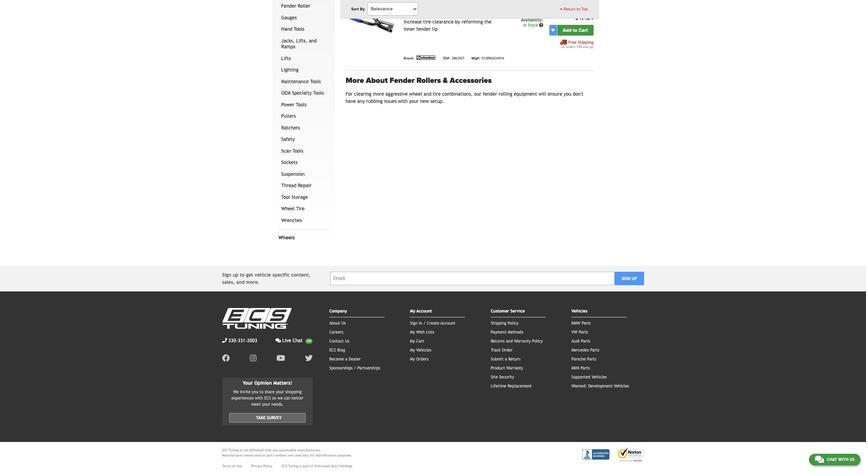 Task type: vqa. For each thing, say whether or not it's contained in the screenshot.
ends to the bottom
no



Task type: locate. For each thing, give the bounding box(es) containing it.
tools for maintenance tools
[[310, 79, 321, 84]]

to down save
[[577, 7, 580, 11]]

any down clearing
[[357, 99, 365, 104]]

0 vertical spatial is
[[240, 449, 242, 453]]

parts up porsche parts link
[[590, 348, 600, 353]]

tools inside maintenance tools link
[[310, 79, 321, 84]]

0 horizontal spatial you
[[252, 390, 258, 395]]

ecs inside ecs tuning is not affiliated with any automobile manufacturers. manufacturer names and/or part numbers are used only for identification purposes.
[[222, 449, 228, 453]]

more about fender rollers & accessories
[[346, 76, 492, 85]]

vehicles up bmw parts link
[[572, 309, 588, 314]]

1 horizontal spatial tire
[[433, 91, 441, 97]]

fender left the "lip"
[[416, 26, 431, 32]]

shipping up payment
[[491, 321, 506, 326]]

take
[[256, 416, 266, 421]]

tuning inside ecs tuning is not affiliated with any automobile manufacturers. manufacturer names and/or part numbers are used only for identification purposes.
[[229, 449, 239, 453]]

your
[[409, 99, 419, 104], [276, 390, 284, 395], [262, 402, 270, 407]]

will
[[539, 91, 547, 97]]

330-
[[228, 338, 238, 344]]

up inside free shipping on orders $49 and up
[[590, 45, 594, 49]]

identification
[[316, 454, 336, 458]]

parts up mercedes parts
[[581, 339, 590, 344]]

us inside chat with us link
[[850, 458, 855, 463]]

ecs blog
[[329, 348, 345, 353]]

1 horizontal spatial about
[[366, 76, 388, 85]]

up for sign up to get vehicle specific content, sales, and more.
[[233, 272, 239, 278]]

1 vertical spatial is
[[299, 465, 302, 468]]

my orders link
[[410, 357, 429, 362]]

specific
[[272, 272, 290, 278]]

tuning down are
[[288, 465, 298, 468]]

comments image left live
[[276, 338, 281, 343]]

about up careers link on the left of page
[[329, 321, 340, 326]]

1 horizontal spatial comments image
[[815, 456, 824, 464]]

enthusiast
[[314, 465, 330, 468]]

my up my wish lists
[[410, 309, 415, 314]]

your up the we
[[276, 390, 284, 395]]

supported vehicles link
[[572, 375, 607, 380]]

tools inside scan tools link
[[293, 148, 303, 154]]

oem specialty tools link
[[280, 88, 327, 99]]

0 vertical spatial tire
[[423, 19, 431, 24]]

1 vertical spatial /
[[354, 366, 356, 371]]

1 vertical spatial any
[[273, 449, 278, 453]]

sign for sign up to get vehicle specific content, sales, and more.
[[222, 272, 231, 278]]

0 vertical spatial account
[[417, 309, 432, 314]]

1 horizontal spatial any
[[357, 99, 365, 104]]

3 my from the top
[[410, 339, 415, 344]]

tire
[[296, 206, 305, 212]]

development
[[588, 384, 613, 389]]

return down sale!
[[564, 7, 576, 11]]

sponsorships / partnerships
[[329, 366, 380, 371]]

2 horizontal spatial up
[[632, 277, 637, 281]]

up inside sign up to get vehicle specific content, sales, and more.
[[233, 272, 239, 278]]

0 horizontal spatial account
[[417, 309, 432, 314]]

your down wheel
[[409, 99, 419, 104]]

1 horizontal spatial /
[[424, 321, 426, 326]]

tire right increase
[[423, 19, 431, 24]]

0 vertical spatial return
[[564, 7, 576, 11]]

4 my from the top
[[410, 348, 415, 353]]

bmw parts link
[[572, 321, 591, 326]]

0 vertical spatial shipping
[[578, 40, 594, 45]]

0 vertical spatial chat
[[293, 338, 303, 344]]

careers link
[[329, 330, 343, 335]]

1 a from the left
[[345, 357, 347, 362]]

don't
[[573, 91, 584, 97]]

return down order
[[508, 357, 521, 362]]

2 horizontal spatial sign
[[622, 277, 631, 281]]

0 vertical spatial us
[[342, 321, 346, 326]]

cart down wish
[[416, 339, 424, 344]]

policy for shipping policy
[[508, 321, 519, 326]]

of left the use on the bottom left of the page
[[232, 465, 235, 468]]

any inside for clearing more aggressive wheel and tire combinations, our fender rolling equipment will ensure you don't have any rubbing issues with your new setup.
[[357, 99, 365, 104]]

clearing
[[354, 91, 372, 97]]

is for part
[[299, 465, 302, 468]]

your right meet
[[262, 402, 270, 407]]

my down my cart link
[[410, 348, 415, 353]]

shipping right free
[[578, 40, 594, 45]]

any up 'numbers'
[[273, 449, 278, 453]]

/ left 'create' on the bottom of the page
[[424, 321, 426, 326]]

track order
[[491, 348, 513, 353]]

my left orders
[[410, 357, 415, 362]]

manufacturer
[[222, 454, 243, 458]]

es#2863427 - 012896sch01a - schwaben fender lip forming pliers - increase tire clearance by reforming the inner fender lip - schwaben - audi bmw volkswagen mercedes benz mini porsche image
[[346, 0, 398, 40]]

2 vertical spatial us
[[850, 458, 855, 463]]

comments image for chat
[[815, 456, 824, 464]]

a right submit
[[505, 357, 507, 362]]

sign inside button
[[622, 277, 631, 281]]

/ down dealer
[[354, 366, 356, 371]]

0 horizontal spatial in
[[419, 321, 422, 326]]

pliers
[[404, 6, 418, 13]]

ecs down 'numbers'
[[282, 465, 287, 468]]

by
[[455, 19, 460, 24]]

and right sales,
[[236, 280, 245, 285]]

0 vertical spatial your
[[409, 99, 419, 104]]

sign for sign up
[[622, 277, 631, 281]]

equipment
[[514, 91, 537, 97]]

you inside we invite you to share your shopping experiences with ecs so we can better meet your needs.
[[252, 390, 258, 395]]

schwaben - corporate logo image
[[416, 56, 437, 60]]

0 vertical spatial /
[[424, 321, 426, 326]]

tools right specialty
[[313, 90, 324, 96]]

vehicles up "wanted: development vehicles"
[[592, 375, 607, 380]]

you
[[564, 91, 571, 97], [252, 390, 258, 395]]

caret up image
[[560, 7, 563, 11]]

is down used
[[299, 465, 302, 468]]

0 horizontal spatial a
[[345, 357, 347, 362]]

of
[[232, 465, 235, 468], [310, 465, 313, 468]]

and right lifts,
[[309, 38, 317, 44]]

my wish lists
[[410, 330, 435, 335]]

1 horizontal spatial sign
[[410, 321, 418, 326]]

ecs left blog
[[329, 348, 336, 353]]

is left not
[[240, 449, 242, 453]]

to left 'share' in the left of the page
[[260, 390, 264, 395]]

wheel tire link
[[280, 203, 327, 215]]

comments image left the chat with us
[[815, 456, 824, 464]]

1 vertical spatial fender
[[483, 91, 497, 97]]

maintenance
[[281, 79, 309, 84]]

up
[[590, 45, 594, 49], [233, 272, 239, 278], [632, 277, 637, 281]]

and up order
[[506, 339, 513, 344]]

1 vertical spatial about
[[329, 321, 340, 326]]

0 vertical spatial cart
[[579, 27, 588, 33]]

parts down mercedes parts
[[587, 357, 596, 362]]

1 vertical spatial in
[[419, 321, 422, 326]]

1 horizontal spatial policy
[[508, 321, 519, 326]]

orders
[[566, 45, 576, 49]]

shipping inside free shipping on orders $49 and up
[[578, 40, 594, 45]]

account up sign in / create account link
[[417, 309, 432, 314]]

1 horizontal spatial cart
[[579, 27, 588, 33]]

1 vertical spatial return
[[508, 357, 521, 362]]

0 vertical spatial comments image
[[276, 338, 281, 343]]

1 vertical spatial policy
[[532, 339, 543, 344]]

new
[[420, 99, 429, 104]]

part right and/or
[[267, 454, 273, 458]]

my for my vehicles
[[410, 348, 415, 353]]

gauges link
[[280, 12, 327, 24]]

0 horizontal spatial policy
[[263, 465, 272, 468]]

and right $49
[[583, 45, 589, 49]]

my for my wish lists
[[410, 330, 415, 335]]

0 vertical spatial fender
[[416, 26, 431, 32]]

tire up setup.
[[433, 91, 441, 97]]

terms of use link
[[222, 464, 242, 469]]

are
[[288, 454, 293, 458]]

1 horizontal spatial of
[[310, 465, 313, 468]]

sign up to get vehicle specific content, sales, and more.
[[222, 272, 311, 285]]

schwaben
[[404, 0, 430, 6]]

comments image inside live chat link
[[276, 338, 281, 343]]

my left wish
[[410, 330, 415, 335]]

ecs left so
[[264, 396, 271, 401]]

0 horizontal spatial your
[[262, 402, 270, 407]]

inner
[[404, 26, 415, 32]]

2 my from the top
[[410, 330, 415, 335]]

fender up aggressive
[[390, 76, 415, 85]]

sign inside sign up to get vehicle specific content, sales, and more.
[[222, 272, 231, 278]]

you left don't
[[564, 91, 571, 97]]

ecs inside we invite you to share your shopping experiences with ecs so we can better meet your needs.
[[264, 396, 271, 401]]

automobile
[[279, 449, 297, 453]]

parts for bmw parts
[[582, 321, 591, 326]]

2 a from the left
[[505, 357, 507, 362]]

track order link
[[491, 348, 513, 353]]

1 horizontal spatial is
[[299, 465, 302, 468]]

330-331-2003
[[228, 338, 257, 344]]

fender right our
[[483, 91, 497, 97]]

fender roller link
[[280, 0, 327, 12]]

wheel tire
[[281, 206, 305, 212]]

0 vertical spatial in
[[523, 23, 527, 28]]

for
[[346, 91, 353, 97]]

0 vertical spatial part
[[267, 454, 273, 458]]

my vehicles
[[410, 348, 431, 353]]

0 horizontal spatial fender
[[281, 3, 296, 9]]

None number field
[[530, 0, 543, 14]]

replacement
[[508, 384, 532, 389]]

1 horizontal spatial part
[[303, 465, 309, 468]]

accessories
[[450, 76, 492, 85]]

sign up button
[[615, 272, 644, 286]]

methods
[[508, 330, 523, 335]]

about up more
[[366, 76, 388, 85]]

ecs tuning is not affiliated with any automobile manufacturers. manufacturer names and/or part numbers are used only for identification purposes.
[[222, 449, 352, 458]]

is for not
[[240, 449, 242, 453]]

thread repair
[[281, 183, 312, 189]]

with inside ecs tuning is not affiliated with any automobile manufacturers. manufacturer names and/or part numbers are used only for identification purposes.
[[265, 449, 272, 453]]

terms of use
[[222, 465, 242, 468]]

tools down 'oem specialty tools' link
[[296, 102, 307, 107]]

terms
[[222, 465, 231, 468]]

1 horizontal spatial you
[[564, 91, 571, 97]]

2 horizontal spatial your
[[409, 99, 419, 104]]

to right the add
[[573, 27, 577, 33]]

with inside we invite you to share your shopping experiences with ecs so we can better meet your needs.
[[255, 396, 263, 401]]

0 vertical spatial policy
[[508, 321, 519, 326]]

ecs up manufacturer
[[222, 449, 228, 453]]

part down only at left
[[303, 465, 309, 468]]

1 vertical spatial part
[[303, 465, 309, 468]]

ecs tuning image
[[222, 308, 291, 329]]

us
[[342, 321, 346, 326], [345, 339, 349, 344], [850, 458, 855, 463]]

0 horizontal spatial up
[[233, 272, 239, 278]]

1 vertical spatial account
[[441, 321, 455, 326]]

tools right scan
[[293, 148, 303, 154]]

tools inside power tools link
[[296, 102, 307, 107]]

0 horizontal spatial any
[[273, 449, 278, 453]]

warranty up security
[[506, 366, 523, 371]]

0 horizontal spatial is
[[240, 449, 242, 453]]

1 horizontal spatial a
[[505, 357, 507, 362]]

tools down lighting link
[[310, 79, 321, 84]]

in up wish
[[419, 321, 422, 326]]

0 horizontal spatial tire
[[423, 19, 431, 24]]

1 horizontal spatial chat
[[827, 458, 837, 463]]

mini parts link
[[572, 366, 590, 371]]

1 vertical spatial shipping
[[491, 321, 506, 326]]

2 vertical spatial your
[[262, 402, 270, 407]]

1 vertical spatial comments image
[[815, 456, 824, 464]]

to left 'get' on the left of the page
[[240, 272, 245, 278]]

1 horizontal spatial fender
[[483, 91, 497, 97]]

0 vertical spatial any
[[357, 99, 365, 104]]

012896sch01a
[[482, 57, 504, 60]]

2 vertical spatial policy
[[263, 465, 272, 468]]

my for my orders
[[410, 357, 415, 362]]

0 horizontal spatial of
[[232, 465, 235, 468]]

0 horizontal spatial comments image
[[276, 338, 281, 343]]

0 vertical spatial about
[[366, 76, 388, 85]]

1 vertical spatial you
[[252, 390, 258, 395]]

can
[[284, 396, 291, 401]]

1 vertical spatial tuning
[[288, 465, 298, 468]]

a for become
[[345, 357, 347, 362]]

tools inside hand tools link
[[294, 26, 305, 32]]

of left enthusiast
[[310, 465, 313, 468]]

parts for porsche parts
[[587, 357, 596, 362]]

my up my vehicles
[[410, 339, 415, 344]]

have
[[346, 99, 356, 104]]

0 vertical spatial tuning
[[229, 449, 239, 453]]

a left dealer
[[345, 357, 347, 362]]

twitter logo image
[[305, 355, 313, 362]]

tuning up manufacturer
[[229, 449, 239, 453]]

0 horizontal spatial return
[[508, 357, 521, 362]]

part
[[267, 454, 273, 458], [303, 465, 309, 468]]

on sale!                         save 25% $62.99 $47.24
[[556, 2, 594, 21]]

chat
[[293, 338, 303, 344], [827, 458, 837, 463]]

1 vertical spatial your
[[276, 390, 284, 395]]

1 horizontal spatial tuning
[[288, 465, 298, 468]]

you right invite
[[252, 390, 258, 395]]

submit a return
[[491, 357, 521, 362]]

parts down 'porsche parts'
[[581, 366, 590, 371]]

1 vertical spatial us
[[345, 339, 349, 344]]

account right 'create' on the bottom of the page
[[441, 321, 455, 326]]

safety link
[[280, 134, 327, 146]]

shipping
[[578, 40, 594, 45], [491, 321, 506, 326]]

warranty down methods at right
[[514, 339, 531, 344]]

shipping policy
[[491, 321, 519, 326]]

parts right bmw at the right of page
[[582, 321, 591, 326]]

tire inside for clearing more aggressive wheel and tire combinations, our fender rolling equipment will ensure you don't have any rubbing issues with your new setup.
[[433, 91, 441, 97]]

0 horizontal spatial sign
[[222, 272, 231, 278]]

0 horizontal spatial cart
[[416, 339, 424, 344]]

5 my from the top
[[410, 357, 415, 362]]

more
[[373, 91, 384, 97]]

sale!
[[563, 2, 574, 6]]

pullers
[[281, 114, 296, 119]]

parts right vw
[[579, 330, 588, 335]]

my for my cart
[[410, 339, 415, 344]]

lists
[[426, 330, 435, 335]]

0 horizontal spatial tuning
[[229, 449, 239, 453]]

cart down $47.24 on the right top of the page
[[579, 27, 588, 33]]

2003
[[247, 338, 257, 344]]

fender up gauges
[[281, 3, 296, 9]]

0 horizontal spatial part
[[267, 454, 273, 458]]

0 horizontal spatial about
[[329, 321, 340, 326]]

specialty
[[292, 90, 312, 96]]

is inside ecs tuning is not affiliated with any automobile manufacturers. manufacturer names and/or part numbers are used only for identification purposes.
[[240, 449, 242, 453]]

youtube logo image
[[277, 355, 285, 362]]

tuning for part
[[288, 465, 298, 468]]

0 horizontal spatial chat
[[293, 338, 303, 344]]

1 horizontal spatial up
[[590, 45, 594, 49]]

fender inside for clearing more aggressive wheel and tire combinations, our fender rolling equipment will ensure you don't have any rubbing issues with your new setup.
[[483, 91, 497, 97]]

comments image inside chat with us link
[[815, 456, 824, 464]]

in left stock
[[523, 23, 527, 28]]

up inside button
[[632, 277, 637, 281]]

product warranty
[[491, 366, 523, 371]]

tools up lifts,
[[294, 26, 305, 32]]

sponsorships / partnerships link
[[329, 366, 380, 371]]

1 horizontal spatial shipping
[[578, 40, 594, 45]]

fender left lip
[[431, 0, 450, 6]]

mfg#: 012896sch01a
[[471, 57, 504, 60]]

1 horizontal spatial in
[[523, 23, 527, 28]]

save
[[575, 2, 585, 6]]

chat with us link
[[809, 454, 861, 466]]

0 vertical spatial you
[[564, 91, 571, 97]]

and up new
[[424, 91, 432, 97]]

facebook logo image
[[222, 355, 230, 362]]

1 my from the top
[[410, 309, 415, 314]]

2 horizontal spatial fender
[[431, 0, 450, 6]]

1 vertical spatial tire
[[433, 91, 441, 97]]

1 of from the left
[[232, 465, 235, 468]]

comments image
[[276, 338, 281, 343], [815, 456, 824, 464]]

policy for privacy policy
[[263, 465, 272, 468]]

sales,
[[222, 280, 235, 285]]

scan
[[281, 148, 291, 154]]

ecs blog link
[[329, 348, 345, 353]]

0 horizontal spatial fender
[[416, 26, 431, 32]]



Task type: describe. For each thing, give the bounding box(es) containing it.
about us link
[[329, 321, 346, 326]]

become a dealer
[[329, 357, 361, 362]]

stock
[[528, 23, 538, 28]]

phone image
[[222, 338, 227, 343]]

0 horizontal spatial /
[[354, 366, 356, 371]]

rollers
[[417, 76, 441, 85]]

to inside we invite you to share your shopping experiences with ecs so we can better meet your needs.
[[260, 390, 264, 395]]

to inside button
[[573, 27, 577, 33]]

submit
[[491, 357, 504, 362]]

2863427
[[452, 57, 465, 60]]

and inside jacks, lifts, and ramps
[[309, 38, 317, 44]]

suspension
[[281, 171, 305, 177]]

blog
[[337, 348, 345, 353]]

product warranty link
[[491, 366, 523, 371]]

tire inside increase tire clearance by reforming the inner fender lip
[[423, 19, 431, 24]]

rubbing
[[366, 99, 383, 104]]

privacy
[[251, 465, 262, 468]]

audi
[[572, 339, 580, 344]]

careers
[[329, 330, 343, 335]]

0 horizontal spatial shipping
[[491, 321, 506, 326]]

a for submit
[[505, 357, 507, 362]]

meet
[[251, 402, 261, 407]]

sign for sign in / create account
[[410, 321, 418, 326]]

tools subcategories element
[[279, 0, 329, 230]]

security
[[499, 375, 514, 380]]

vehicles up orders
[[416, 348, 431, 353]]

we
[[233, 390, 239, 395]]

our
[[474, 91, 481, 97]]

fender inside increase tire clearance by reforming the inner fender lip
[[416, 26, 431, 32]]

any inside ecs tuning is not affiliated with any automobile manufacturers. manufacturer names and/or part numbers are used only for identification purposes.
[[273, 449, 278, 453]]

thread
[[281, 183, 297, 189]]

forming
[[461, 0, 482, 6]]

instagram logo image
[[250, 355, 257, 362]]

sort by
[[351, 7, 365, 11]]

oem specialty tools
[[281, 90, 324, 96]]

by
[[360, 7, 365, 11]]

2 of from the left
[[310, 465, 313, 468]]

vehicles right development
[[614, 384, 629, 389]]

lifts,
[[296, 38, 307, 44]]

more.
[[246, 280, 260, 285]]

tuning for not
[[229, 449, 239, 453]]

chat with us
[[827, 458, 855, 463]]

holdings
[[339, 465, 352, 468]]

the
[[484, 19, 492, 24]]

my vehicles link
[[410, 348, 431, 353]]

with inside for clearing more aggressive wheel and tire combinations, our fender rolling equipment will ensure you don't have any rubbing issues with your new setup.
[[398, 99, 408, 104]]

fender inside tools subcategories element
[[281, 3, 296, 9]]

parts for mini parts
[[581, 366, 590, 371]]

increase tire clearance by reforming the inner fender lip
[[404, 19, 492, 32]]

1 horizontal spatial your
[[276, 390, 284, 395]]

my wish lists link
[[410, 330, 435, 335]]

schwaben fender lip forming pliers link
[[404, 0, 482, 13]]

sockets link
[[280, 157, 327, 169]]

fender inside schwaben fender lip forming pliers
[[431, 0, 450, 6]]

site security
[[491, 375, 514, 380]]

tools for power tools
[[296, 102, 307, 107]]

wheels link
[[277, 232, 327, 244]]

tools for scan tools
[[293, 148, 303, 154]]

returns and warranty policy
[[491, 339, 543, 344]]

comments image for live
[[276, 338, 281, 343]]

add to wish list image
[[551, 28, 555, 32]]

porsche parts link
[[572, 357, 596, 362]]

us for about us
[[342, 321, 346, 326]]

in stock
[[523, 23, 539, 28]]

us for contact us
[[345, 339, 349, 344]]

only
[[302, 454, 309, 458]]

1 vertical spatial warranty
[[506, 366, 523, 371]]

add
[[563, 27, 572, 33]]

porsche parts
[[572, 357, 596, 362]]

for
[[310, 454, 314, 458]]

parts for mercedes parts
[[590, 348, 600, 353]]

Email email field
[[330, 272, 615, 286]]

wheels
[[279, 235, 295, 241]]

bmw parts
[[572, 321, 591, 326]]

2 horizontal spatial policy
[[532, 339, 543, 344]]

ecs for ecs tuning is part of enthusiast auto holdings
[[282, 465, 287, 468]]

clearance
[[433, 19, 454, 24]]

brand:
[[404, 57, 414, 60]]

return to top
[[563, 7, 588, 11]]

ecs for ecs blog
[[329, 348, 336, 353]]

1 vertical spatial cart
[[416, 339, 424, 344]]

mercedes
[[572, 348, 589, 353]]

to inside sign up to get vehicle specific content, sales, and more.
[[240, 272, 245, 278]]

and inside for clearing more aggressive wheel and tire combinations, our fender rolling equipment will ensure you don't have any rubbing issues with your new setup.
[[424, 91, 432, 97]]

question circle image
[[539, 23, 543, 27]]

my for my account
[[410, 309, 415, 314]]

storage
[[292, 195, 308, 200]]

0 vertical spatial warranty
[[514, 339, 531, 344]]

vw parts
[[572, 330, 588, 335]]

es#: 2863427
[[443, 57, 465, 60]]

1 horizontal spatial fender
[[390, 76, 415, 85]]

my cart
[[410, 339, 424, 344]]

you inside for clearing more aggressive wheel and tire combinations, our fender rolling equipment will ensure you don't have any rubbing issues with your new setup.
[[564, 91, 571, 97]]

contact us
[[329, 339, 349, 344]]

affiliated
[[249, 449, 264, 453]]

&
[[443, 76, 448, 85]]

parts for vw parts
[[579, 330, 588, 335]]

supported
[[572, 375, 591, 380]]

power tools link
[[280, 99, 327, 111]]

tools inside 'oem specialty tools' link
[[313, 90, 324, 96]]

rolling
[[499, 91, 512, 97]]

sign in / create account
[[410, 321, 455, 326]]

privacy policy link
[[251, 464, 272, 469]]

add to cart button
[[557, 25, 594, 36]]

fender roller
[[281, 3, 310, 9]]

shopping
[[285, 390, 302, 395]]

1 vertical spatial chat
[[827, 458, 837, 463]]

ramps
[[281, 44, 295, 50]]

parts for audi parts
[[581, 339, 590, 344]]

contact
[[329, 339, 344, 344]]

payment
[[491, 330, 507, 335]]

returns and warranty policy link
[[491, 339, 543, 344]]

wheel
[[409, 91, 422, 97]]

get
[[246, 272, 253, 278]]

1 horizontal spatial return
[[564, 7, 576, 11]]

and inside sign up to get vehicle specific content, sales, and more.
[[236, 280, 245, 285]]

lifetime
[[491, 384, 507, 389]]

privacy policy
[[251, 465, 272, 468]]

take survey button
[[229, 413, 306, 423]]

return to top link
[[560, 6, 588, 12]]

wheel
[[281, 206, 295, 212]]

your inside for clearing more aggressive wheel and tire combinations, our fender rolling equipment will ensure you don't have any rubbing issues with your new setup.
[[409, 99, 419, 104]]

porsche
[[572, 357, 586, 362]]

my cart link
[[410, 339, 424, 344]]

vehicle
[[255, 272, 271, 278]]

tools for hand tools
[[294, 26, 305, 32]]

not
[[243, 449, 248, 453]]

company
[[329, 309, 347, 314]]

payment methods link
[[491, 330, 523, 335]]

1 horizontal spatial account
[[441, 321, 455, 326]]

and inside free shipping on orders $49 and up
[[583, 45, 589, 49]]

up for sign up
[[632, 277, 637, 281]]

cart inside add to cart button
[[579, 27, 588, 33]]

hand
[[281, 26, 292, 32]]

take survey link
[[229, 413, 306, 423]]

partnerships
[[357, 366, 380, 371]]

25%
[[586, 2, 594, 6]]

create
[[427, 321, 439, 326]]

ecs for ecs tuning is not affiliated with any automobile manufacturers. manufacturer names and/or part numbers are used only for identification purposes.
[[222, 449, 228, 453]]

part inside ecs tuning is not affiliated with any automobile manufacturers. manufacturer names and/or part numbers are used only for identification purposes.
[[267, 454, 273, 458]]

live chat
[[282, 338, 303, 344]]

ecs tuning is part of enthusiast auto holdings
[[282, 465, 352, 468]]

content,
[[291, 272, 311, 278]]



